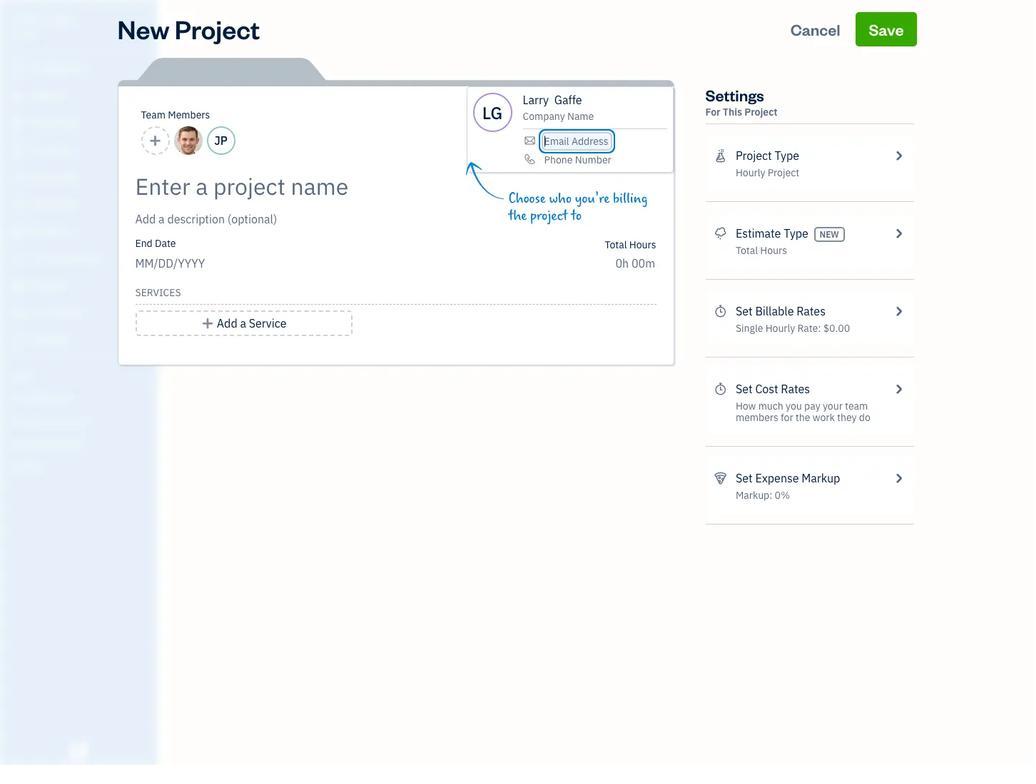 Task type: locate. For each thing, give the bounding box(es) containing it.
service
[[249, 316, 287, 330]]

total hours down estimate
[[736, 244, 787, 257]]

team
[[141, 108, 166, 121]]

date
[[155, 237, 176, 250]]

2 chevronright image from the top
[[892, 225, 905, 242]]

your
[[823, 400, 843, 413]]

total
[[605, 238, 627, 251], [736, 244, 758, 257]]

total up hourly budget text box
[[605, 238, 627, 251]]

new
[[117, 12, 170, 46]]

hourly
[[736, 166, 765, 179], [766, 322, 795, 335]]

project
[[175, 12, 260, 46], [745, 106, 778, 118], [736, 148, 772, 163], [768, 166, 799, 179]]

rates up you
[[781, 382, 810, 396]]

team members image
[[11, 393, 153, 404]]

hours up hourly budget text box
[[629, 238, 656, 251]]

total hours up hourly budget text box
[[605, 238, 656, 251]]

estimates image
[[714, 225, 727, 242]]

rates
[[797, 304, 826, 318], [781, 382, 810, 396]]

expenses image
[[714, 470, 727, 487]]

project image
[[9, 225, 26, 239]]

0 vertical spatial type
[[775, 148, 799, 163]]

add a service button
[[135, 310, 352, 336]]

plus image
[[201, 315, 214, 332]]

0 vertical spatial set
[[736, 304, 753, 318]]

type left the new
[[784, 226, 809, 241]]

to
[[571, 208, 582, 224]]

chart image
[[9, 306, 26, 320]]

1 vertical spatial hourly
[[766, 322, 795, 335]]

the down "choose"
[[509, 208, 527, 224]]

set for set cost rates
[[736, 382, 753, 396]]

0 vertical spatial chevronright image
[[892, 380, 905, 398]]

timetracking image
[[714, 380, 727, 398]]

do
[[859, 411, 871, 424]]

you
[[786, 400, 802, 413]]

much
[[758, 400, 784, 413]]

the
[[509, 208, 527, 224], [796, 411, 810, 424]]

2 set from the top
[[736, 382, 753, 396]]

1 vertical spatial chevronright image
[[892, 470, 905, 487]]

3 set from the top
[[736, 471, 753, 485]]

phone image
[[523, 153, 537, 165]]

hourly down set billable rates
[[766, 322, 795, 335]]

hourly project
[[736, 166, 799, 179]]

2 vertical spatial set
[[736, 471, 753, 485]]

end
[[135, 237, 153, 250]]

choose
[[509, 191, 546, 207]]

1 vertical spatial rates
[[781, 382, 810, 396]]

members
[[736, 411, 779, 424]]

type up hourly project
[[775, 148, 799, 163]]

turtle inc owner
[[11, 13, 75, 39]]

1 vertical spatial chevronright image
[[892, 225, 905, 242]]

client image
[[9, 89, 26, 103]]

add
[[217, 316, 237, 330]]

0 horizontal spatial hours
[[629, 238, 656, 251]]

0 vertical spatial the
[[509, 208, 527, 224]]

1 vertical spatial the
[[796, 411, 810, 424]]

set up "markup:" on the bottom of the page
[[736, 471, 753, 485]]

1 chevronright image from the top
[[892, 380, 905, 398]]

type for estimate type
[[784, 226, 809, 241]]

items and services image
[[11, 415, 153, 427]]

1 horizontal spatial hours
[[760, 244, 787, 257]]

markup:
[[736, 489, 773, 502]]

freshbooks image
[[67, 742, 90, 759]]

2 chevronright image from the top
[[892, 470, 905, 487]]

pay
[[805, 400, 821, 413]]

estimate image
[[9, 116, 26, 131]]

Last Name text field
[[554, 93, 583, 107]]

1 chevronright image from the top
[[892, 147, 905, 164]]

1 horizontal spatial total
[[736, 244, 758, 257]]

0 vertical spatial rates
[[797, 304, 826, 318]]

single
[[736, 322, 763, 335]]

they
[[837, 411, 857, 424]]

the right the "for"
[[796, 411, 810, 424]]

total hours
[[605, 238, 656, 251], [736, 244, 787, 257]]

0 horizontal spatial total
[[605, 238, 627, 251]]

inc
[[55, 13, 75, 27]]

2 vertical spatial chevronright image
[[892, 303, 905, 320]]

set up single
[[736, 304, 753, 318]]

type for project type
[[775, 148, 799, 163]]

1 vertical spatial type
[[784, 226, 809, 241]]

estimate
[[736, 226, 781, 241]]

owner
[[11, 29, 38, 39]]

envelope image
[[523, 135, 537, 146]]

chevronright image
[[892, 147, 905, 164], [892, 225, 905, 242], [892, 303, 905, 320]]

turtle
[[11, 13, 52, 27]]

Project Description text field
[[135, 211, 528, 228]]

money image
[[9, 279, 26, 293]]

0 horizontal spatial the
[[509, 208, 527, 224]]

chevronright image for project type
[[892, 147, 905, 164]]

Hourly Budget text field
[[616, 256, 656, 271]]

for
[[706, 106, 721, 118]]

rate
[[798, 322, 818, 335]]

project
[[530, 208, 568, 224]]

set
[[736, 304, 753, 318], [736, 382, 753, 396], [736, 471, 753, 485]]

1 horizontal spatial the
[[796, 411, 810, 424]]

0 vertical spatial hourly
[[736, 166, 765, 179]]

the inside choose who you're billing the project to
[[509, 208, 527, 224]]

1 vertical spatial set
[[736, 382, 753, 396]]

1 horizontal spatial total hours
[[736, 244, 787, 257]]

hourly down project type
[[736, 166, 765, 179]]

1 set from the top
[[736, 304, 753, 318]]

$0.00
[[824, 322, 850, 335]]

set up "how"
[[736, 382, 753, 396]]

hours down the estimate type
[[760, 244, 787, 257]]

0 vertical spatial chevronright image
[[892, 147, 905, 164]]

chevronright image
[[892, 380, 905, 398], [892, 470, 905, 487]]

who
[[549, 191, 572, 207]]

markup: 0%
[[736, 489, 790, 502]]

type
[[775, 148, 799, 163], [784, 226, 809, 241]]

3 chevronright image from the top
[[892, 303, 905, 320]]

save
[[869, 19, 904, 39]]

rates up rate
[[797, 304, 826, 318]]

new project
[[117, 12, 260, 46]]

rates for set billable rates
[[797, 304, 826, 318]]

hours
[[629, 238, 656, 251], [760, 244, 787, 257]]

total down estimate
[[736, 244, 758, 257]]



Task type: describe. For each thing, give the bounding box(es) containing it.
chevronright image for rates
[[892, 380, 905, 398]]

jp
[[214, 133, 228, 148]]

expense
[[755, 471, 799, 485]]

cancel button
[[778, 12, 853, 46]]

how much you pay your team members for the work they do
[[736, 400, 871, 424]]

end date
[[135, 237, 176, 250]]

add a service
[[217, 316, 287, 330]]

members
[[168, 108, 210, 121]]

single hourly rate : $0.00
[[736, 322, 850, 335]]

bank connections image
[[11, 438, 153, 450]]

set expense markup
[[736, 471, 840, 485]]

chevronright image for markup
[[892, 470, 905, 487]]

how
[[736, 400, 756, 413]]

Email Address text field
[[544, 135, 609, 148]]

First Name text field
[[523, 93, 549, 107]]

a
[[240, 316, 246, 330]]

lg
[[482, 101, 503, 124]]

invoice image
[[9, 143, 26, 158]]

team
[[845, 400, 868, 413]]

for
[[781, 411, 793, 424]]

chevronright image for set billable rates
[[892, 303, 905, 320]]

new
[[820, 229, 839, 240]]

markup
[[802, 471, 840, 485]]

main element
[[0, 0, 193, 765]]

settings for this project
[[706, 85, 778, 118]]

this
[[723, 106, 742, 118]]

the inside how much you pay your team members for the work they do
[[796, 411, 810, 424]]

save button
[[856, 12, 917, 46]]

set cost rates
[[736, 382, 810, 396]]

Project Name text field
[[135, 172, 528, 201]]

billable
[[755, 304, 794, 318]]

you're
[[575, 191, 610, 207]]

set billable rates
[[736, 304, 826, 318]]

settings image
[[11, 461, 153, 473]]

timetracking image
[[714, 303, 727, 320]]

project inside settings for this project
[[745, 106, 778, 118]]

dashboard image
[[9, 62, 26, 76]]

billing
[[613, 191, 648, 207]]

cost
[[755, 382, 778, 396]]

Company Name text field
[[523, 110, 595, 123]]

rates for set cost rates
[[781, 382, 810, 396]]

add team member image
[[149, 132, 162, 149]]

project type
[[736, 148, 799, 163]]

report image
[[9, 333, 26, 348]]

End date in  format text field
[[135, 256, 309, 271]]

Phone Number text field
[[544, 153, 612, 166]]

timer image
[[9, 252, 26, 266]]

cancel
[[791, 19, 841, 39]]

settings
[[706, 85, 764, 105]]

chevronright image for estimate type
[[892, 225, 905, 242]]

set for set expense markup
[[736, 471, 753, 485]]

0%
[[775, 489, 790, 502]]

:
[[818, 322, 821, 335]]

projects image
[[714, 147, 727, 164]]

estimate type
[[736, 226, 809, 241]]

set for set billable rates
[[736, 304, 753, 318]]

team members
[[141, 108, 210, 121]]

apps image
[[11, 370, 153, 381]]

work
[[813, 411, 835, 424]]

payment image
[[9, 171, 26, 185]]

services
[[135, 286, 181, 299]]

0 horizontal spatial total hours
[[605, 238, 656, 251]]

choose who you're billing the project to
[[509, 191, 648, 224]]

expense image
[[9, 198, 26, 212]]



Task type: vqa. For each thing, say whether or not it's contained in the screenshot.
middle the to
no



